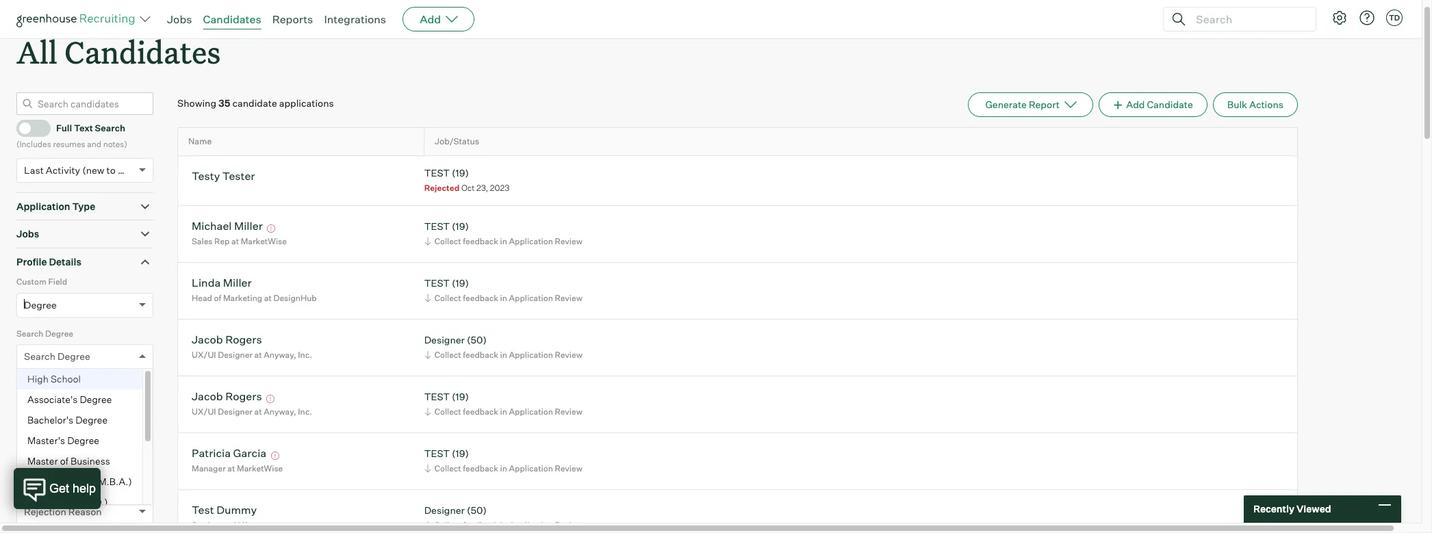 Task type: locate. For each thing, give the bounding box(es) containing it.
1 rogers from the top
[[225, 332, 262, 346]]

type
[[72, 200, 95, 212]]

Search candidates field
[[16, 93, 153, 115]]

0 horizontal spatial jobs
[[16, 228, 39, 240]]

associate's
[[27, 394, 78, 405]]

rejection down administration in the left of the page
[[24, 506, 66, 517]]

last activity (new to old) option
[[24, 164, 135, 176]]

(19) for jacob rogers
[[452, 391, 469, 402]]

degree down custom field on the bottom
[[24, 299, 57, 311]]

(19) for patricia garcia
[[452, 448, 469, 459]]

(50)
[[467, 334, 487, 346], [467, 504, 487, 516]]

anyway, inside jacob rogers ux/ui designer at anyway, inc.
[[264, 350, 296, 360]]

rejection reason
[[16, 483, 83, 494], [24, 506, 102, 517]]

candidates right jobs link at the left top of page
[[203, 12, 261, 26]]

designer
[[424, 334, 465, 346], [218, 350, 253, 360], [218, 407, 253, 417], [424, 504, 465, 516]]

candidate up bachelor's
[[24, 402, 70, 414]]

high
[[27, 373, 48, 385]]

of
[[214, 293, 221, 303], [60, 455, 68, 467]]

1 horizontal spatial of
[[214, 293, 221, 303]]

test (19) collect feedback in application review
[[424, 220, 582, 247], [424, 277, 582, 303], [424, 391, 582, 417], [424, 448, 582, 474]]

5 collect from the top
[[434, 464, 461, 474]]

search up 'high'
[[24, 351, 55, 362]]

feedback for 2nd collect feedback in application review link from the top of the page
[[463, 293, 498, 303]]

(19) inside test (19) rejected oct 23, 2023
[[452, 167, 469, 178]]

candidate reports are now available! apply filters and select "view in app" element
[[968, 93, 1093, 117]]

None field
[[24, 345, 27, 368]]

all candidates
[[16, 31, 221, 72]]

marketwise down michael miller has been in application review for more than 5 days 'icon'
[[241, 236, 287, 247]]

master's degree
[[27, 435, 99, 446]]

add candidate link
[[1099, 93, 1207, 117]]

0 vertical spatial search
[[95, 122, 125, 133]]

reports link
[[272, 12, 313, 26]]

2 collect feedback in application review link from the top
[[422, 292, 586, 305]]

0 vertical spatial jobs
[[167, 12, 192, 26]]

dummy
[[216, 503, 257, 517]]

6 review from the top
[[555, 520, 582, 531]]

1 vertical spatial ux/ui
[[192, 407, 216, 417]]

1 (19) from the top
[[452, 167, 469, 178]]

1 vertical spatial miller
[[223, 276, 252, 289]]

candidate left bulk
[[1147, 99, 1193, 110]]

2 review from the top
[[555, 293, 582, 303]]

designer inside jacob rogers ux/ui designer at anyway, inc.
[[218, 350, 253, 360]]

sales rep at marketwise
[[192, 236, 287, 247]]

search up notes) on the top of the page
[[95, 122, 125, 133]]

at up jacob rogers at the left bottom
[[254, 350, 262, 360]]

2 rogers from the top
[[225, 389, 262, 403]]

4 (19) from the top
[[452, 391, 469, 402]]

3 in from the top
[[500, 350, 507, 360]]

anyway, down jacob rogers has been in application review for more than 5 days image
[[264, 407, 296, 417]]

of inside linda miller head of marketing at designhub
[[214, 293, 221, 303]]

2 (19) from the top
[[452, 220, 469, 232]]

oct
[[461, 183, 475, 193]]

1 vertical spatial search
[[16, 328, 43, 339]]

application type
[[16, 200, 95, 212]]

2 feedback from the top
[[463, 293, 498, 303]]

at
[[231, 236, 239, 247], [264, 293, 272, 303], [254, 350, 262, 360], [254, 407, 262, 417], [228, 464, 235, 474], [224, 520, 232, 531]]

field
[[48, 277, 67, 287]]

search degree down "degree" option
[[16, 328, 73, 339]]

6 feedback from the top
[[463, 520, 498, 531]]

1 ux/ui from the top
[[192, 350, 216, 360]]

candidate up associate's
[[16, 380, 56, 390]]

3 feedback from the top
[[463, 350, 498, 360]]

5 test from the top
[[424, 448, 450, 459]]

5 review from the top
[[555, 464, 582, 474]]

status down bachelor's
[[16, 432, 42, 442]]

miller
[[234, 219, 263, 233], [223, 276, 252, 289]]

rogers
[[225, 332, 262, 346], [225, 389, 262, 403]]

1 anyway, from the top
[[264, 350, 296, 360]]

4 test from the top
[[424, 391, 450, 402]]

0 vertical spatial add
[[420, 12, 441, 26]]

2 in from the top
[[500, 293, 507, 303]]

6 collect feedback in application review link from the top
[[422, 519, 586, 532]]

1 vertical spatial rejection
[[24, 506, 66, 517]]

of down linda miller link
[[214, 293, 221, 303]]

jobs up profile
[[16, 228, 39, 240]]

5 in from the top
[[500, 464, 507, 474]]

jacob
[[192, 332, 223, 346], [192, 389, 223, 403]]

jacob up ux/ui designer at anyway, inc. on the bottom left
[[192, 389, 223, 403]]

4 collect from the top
[[434, 407, 461, 417]]

2 jacob from the top
[[192, 389, 223, 403]]

0 vertical spatial (50)
[[467, 334, 487, 346]]

search degree
[[16, 328, 73, 339], [24, 351, 90, 362]]

list box containing high school
[[17, 369, 153, 513]]

jacob rogers link down marketing
[[192, 332, 262, 348]]

in
[[500, 236, 507, 247], [500, 293, 507, 303], [500, 350, 507, 360], [500, 407, 507, 417], [500, 464, 507, 474], [500, 520, 507, 531]]

0 vertical spatial of
[[214, 293, 221, 303]]

integrations
[[324, 12, 386, 26]]

manager
[[192, 464, 226, 474]]

jobs left candidates link
[[167, 12, 192, 26]]

linda miller head of marketing at designhub
[[192, 276, 317, 303]]

feedback for fifth collect feedback in application review link
[[463, 464, 498, 474]]

1 vertical spatial candidates
[[64, 31, 221, 72]]

bachelor's degree option
[[17, 410, 142, 431]]

2 collect from the top
[[434, 293, 461, 303]]

in for fifth collect feedback in application review link
[[500, 464, 507, 474]]

garcia
[[233, 446, 266, 460]]

1 vertical spatial anyway,
[[264, 407, 296, 417]]

juris doctor (j.d.) option
[[17, 492, 142, 513]]

5 feedback from the top
[[463, 464, 498, 474]]

jacob rogers ux/ui designer at anyway, inc.
[[192, 332, 312, 360]]

test for michael miller
[[424, 220, 450, 232]]

text
[[74, 122, 93, 133]]

collect for first collect feedback in application review link from the top
[[434, 236, 461, 247]]

1 vertical spatial candidate
[[16, 380, 56, 390]]

1 vertical spatial jacob rogers link
[[192, 389, 262, 405]]

miller up sales rep at marketwise
[[234, 219, 263, 233]]

rejection up the juris
[[16, 483, 53, 494]]

1 test (19) collect feedback in application review from the top
[[424, 220, 582, 247]]

1 jacob from the top
[[192, 332, 223, 346]]

0 vertical spatial reason
[[54, 483, 83, 494]]

4 test (19) collect feedback in application review from the top
[[424, 448, 582, 474]]

at down patricia garcia link at the left bottom of page
[[228, 464, 235, 474]]

michael miller link
[[192, 219, 263, 235]]

2 vertical spatial candidate
[[24, 402, 70, 414]]

search
[[95, 122, 125, 133], [16, 328, 43, 339], [24, 351, 55, 362]]

at left n/a
[[224, 520, 232, 531]]

1 vertical spatial jacob
[[192, 389, 223, 403]]

master of business administration (m.b.a.) option
[[17, 451, 142, 492]]

ux/ui inside jacob rogers ux/ui designer at anyway, inc.
[[192, 350, 216, 360]]

at inside jacob rogers ux/ui designer at anyway, inc.
[[254, 350, 262, 360]]

1 horizontal spatial jobs
[[167, 12, 192, 26]]

1 vertical spatial jobs
[[16, 228, 39, 240]]

0 vertical spatial ux/ui
[[192, 350, 216, 360]]

0 vertical spatial rogers
[[225, 332, 262, 346]]

candidate
[[1147, 99, 1193, 110], [16, 380, 56, 390], [24, 402, 70, 414]]

0 vertical spatial designer (50) collect feedback in application review
[[424, 334, 582, 360]]

2 test from the top
[[424, 220, 450, 232]]

ux/ui down jacob rogers at the left bottom
[[192, 407, 216, 417]]

rogers for jacob rogers ux/ui designer at anyway, inc.
[[225, 332, 262, 346]]

bulk
[[1227, 99, 1247, 110]]

feedback
[[463, 236, 498, 247], [463, 293, 498, 303], [463, 350, 498, 360], [463, 407, 498, 417], [463, 464, 498, 474], [463, 520, 498, 531]]

search down "degree" option
[[16, 328, 43, 339]]

candidate tag up associate's
[[16, 380, 72, 390]]

miller for michael
[[234, 219, 263, 233]]

5 (19) from the top
[[452, 448, 469, 459]]

3 collect from the top
[[434, 350, 461, 360]]

(m.b.a.)
[[95, 476, 132, 488]]

2 jacob rogers link from the top
[[192, 389, 262, 405]]

none field inside search degree element
[[24, 345, 27, 368]]

td
[[1389, 13, 1400, 23]]

candidates down jobs link at the left top of page
[[64, 31, 221, 72]]

michael
[[192, 219, 232, 233]]

michael miller has been in application review for more than 5 days image
[[265, 224, 277, 233]]

1 vertical spatial rejection reason
[[24, 506, 102, 517]]

0 vertical spatial jacob
[[192, 332, 223, 346]]

0 vertical spatial candidates
[[203, 12, 261, 26]]

3 (19) from the top
[[452, 277, 469, 289]]

marketwise down garcia
[[237, 464, 283, 474]]

doctor
[[51, 496, 81, 508]]

rejection
[[16, 483, 53, 494], [24, 506, 66, 517]]

rejection reason element
[[16, 482, 153, 533]]

1 vertical spatial of
[[60, 455, 68, 467]]

collect for fifth collect feedback in application review link
[[434, 464, 461, 474]]

tag
[[58, 380, 72, 390], [72, 402, 89, 414]]

collect
[[434, 236, 461, 247], [434, 293, 461, 303], [434, 350, 461, 360], [434, 407, 461, 417], [434, 464, 461, 474], [434, 520, 461, 531]]

0 vertical spatial miller
[[234, 219, 263, 233]]

application for 3rd collect feedback in application review link from the bottom of the page
[[509, 407, 553, 417]]

application for first collect feedback in application review link from the top
[[509, 236, 553, 247]]

3 test from the top
[[424, 277, 450, 289]]

review
[[555, 236, 582, 247], [555, 293, 582, 303], [555, 350, 582, 360], [555, 407, 582, 417], [555, 464, 582, 474], [555, 520, 582, 531]]

status down master's
[[24, 454, 53, 466]]

testy tester
[[192, 169, 255, 183]]

4 feedback from the top
[[463, 407, 498, 417]]

at inside test dummy student at n/a
[[224, 520, 232, 531]]

manager at marketwise
[[192, 464, 283, 474]]

inc. inside jacob rogers ux/ui designer at anyway, inc.
[[298, 350, 312, 360]]

master
[[27, 455, 58, 467]]

list box
[[17, 369, 153, 513]]

jacob rogers link up ux/ui designer at anyway, inc. on the bottom left
[[192, 389, 262, 405]]

n/a
[[234, 520, 249, 531]]

test inside test (19) rejected oct 23, 2023
[[424, 167, 450, 178]]

showing 35 candidate applications
[[177, 97, 334, 109]]

anyway, up jacob rogers has been in application review for more than 5 days image
[[264, 350, 296, 360]]

ux/ui up jacob rogers at the left bottom
[[192, 350, 216, 360]]

ux/ui
[[192, 350, 216, 360], [192, 407, 216, 417]]

1 vertical spatial inc.
[[298, 407, 312, 417]]

1 collect from the top
[[434, 236, 461, 247]]

1 vertical spatial rogers
[[225, 389, 262, 403]]

0 horizontal spatial of
[[60, 455, 68, 467]]

0 vertical spatial candidate tag
[[16, 380, 72, 390]]

high school option
[[17, 369, 142, 390]]

associate's degree option
[[17, 390, 142, 410]]

degree up high school option
[[58, 351, 90, 362]]

4 in from the top
[[500, 407, 507, 417]]

1 horizontal spatial add
[[1126, 99, 1145, 110]]

1 test from the top
[[424, 167, 450, 178]]

0 vertical spatial anyway,
[[264, 350, 296, 360]]

jacob inside jacob rogers ux/ui designer at anyway, inc.
[[192, 332, 223, 346]]

0 horizontal spatial add
[[420, 12, 441, 26]]

rogers up ux/ui designer at anyway, inc. on the bottom left
[[225, 389, 262, 403]]

rogers down marketing
[[225, 332, 262, 346]]

resumes
[[53, 139, 85, 149]]

integrations link
[[324, 12, 386, 26]]

1 vertical spatial (50)
[[467, 504, 487, 516]]

1 inc. from the top
[[298, 350, 312, 360]]

2 inc. from the top
[[298, 407, 312, 417]]

patricia garcia has been in application review for more than 5 days image
[[269, 452, 281, 460]]

collect for 3rd collect feedback in application review link from the bottom of the page
[[434, 407, 461, 417]]

1 vertical spatial designer (50) collect feedback in application review
[[424, 504, 582, 531]]

of down master's degree
[[60, 455, 68, 467]]

inc.
[[298, 350, 312, 360], [298, 407, 312, 417]]

rogers for jacob rogers
[[225, 389, 262, 403]]

patricia
[[192, 446, 231, 460]]

collect for fourth collect feedback in application review link from the bottom of the page
[[434, 350, 461, 360]]

1 in from the top
[[500, 236, 507, 247]]

collect feedback in application review link
[[422, 235, 586, 248], [422, 292, 586, 305], [422, 349, 586, 362], [422, 405, 586, 418], [422, 462, 586, 475], [422, 519, 586, 532]]

test
[[424, 167, 450, 178], [424, 220, 450, 232], [424, 277, 450, 289], [424, 391, 450, 402], [424, 448, 450, 459]]

rogers inside jacob rogers ux/ui designer at anyway, inc.
[[225, 332, 262, 346]]

viewed
[[1297, 503, 1331, 515]]

search degree up high school
[[24, 351, 90, 362]]

candidate tag element
[[16, 379, 153, 430]]

jacob down head at the left
[[192, 332, 223, 346]]

degree option
[[24, 299, 57, 311]]

(19)
[[452, 167, 469, 178], [452, 220, 469, 232], [452, 277, 469, 289], [452, 391, 469, 402], [452, 448, 469, 459]]

custom field element
[[16, 275, 153, 327]]

profile
[[16, 256, 47, 267]]

add
[[420, 12, 441, 26], [1126, 99, 1145, 110]]

0 vertical spatial inc.
[[298, 350, 312, 360]]

miller up marketing
[[223, 276, 252, 289]]

at right rep
[[231, 236, 239, 247]]

status element
[[16, 430, 153, 482]]

0 vertical spatial status
[[16, 432, 42, 442]]

to
[[107, 164, 116, 176]]

degree down associate's degree option
[[75, 414, 108, 426]]

test
[[192, 503, 214, 517]]

at right marketing
[[264, 293, 272, 303]]

1 feedback from the top
[[463, 236, 498, 247]]

candidate
[[232, 97, 277, 109]]

degree inside custom field element
[[24, 299, 57, 311]]

add inside popup button
[[420, 12, 441, 26]]

1 vertical spatial add
[[1126, 99, 1145, 110]]

and
[[87, 139, 101, 149]]

bulk actions link
[[1213, 93, 1298, 117]]

search inside full text search (includes resumes and notes)
[[95, 122, 125, 133]]

status
[[16, 432, 42, 442], [24, 454, 53, 466]]

3 test (19) collect feedback in application review from the top
[[424, 391, 582, 417]]

2 vertical spatial search
[[24, 351, 55, 362]]

0 vertical spatial jacob rogers link
[[192, 332, 262, 348]]

test for patricia garcia
[[424, 448, 450, 459]]

reason
[[54, 483, 83, 494], [68, 506, 102, 517]]

candidate tag up bachelor's
[[24, 402, 89, 414]]

notes)
[[103, 139, 127, 149]]

miller inside linda miller head of marketing at designhub
[[223, 276, 252, 289]]

application for fourth collect feedback in application review link from the bottom of the page
[[509, 350, 553, 360]]

feedback for 3rd collect feedback in application review link from the bottom of the page
[[463, 407, 498, 417]]

degree down high school option
[[80, 394, 112, 405]]



Task type: describe. For each thing, give the bounding box(es) containing it.
juris doctor (j.d.)
[[27, 496, 108, 508]]

custom field
[[16, 277, 67, 287]]

at down jacob rogers at the left bottom
[[254, 407, 262, 417]]

name
[[188, 136, 212, 147]]

6 collect from the top
[[434, 520, 461, 531]]

Search text field
[[1193, 9, 1303, 29]]

bulk actions
[[1227, 99, 1284, 110]]

bachelor's degree
[[27, 414, 108, 426]]

application for 2nd collect feedback in application review link from the top of the page
[[509, 293, 553, 303]]

td button
[[1386, 10, 1403, 26]]

1 collect feedback in application review link from the top
[[422, 235, 586, 248]]

student
[[192, 520, 223, 531]]

23,
[[477, 183, 488, 193]]

jacob rogers
[[192, 389, 262, 403]]

last activity (new to old)
[[24, 164, 135, 176]]

checkmark image
[[23, 123, 33, 132]]

1 vertical spatial tag
[[72, 402, 89, 414]]

candidates link
[[203, 12, 261, 26]]

35
[[218, 97, 230, 109]]

generate
[[985, 99, 1027, 110]]

3 collect feedback in application review link from the top
[[422, 349, 586, 362]]

of inside master of business administration (m.b.a.)
[[60, 455, 68, 467]]

testy
[[192, 169, 220, 183]]

test (19) collect feedback in application review for jacob rogers
[[424, 391, 582, 417]]

4 collect feedback in application review link from the top
[[422, 405, 586, 418]]

list box inside search degree element
[[17, 369, 153, 513]]

test (19) collect feedback in application review for michael miller
[[424, 220, 582, 247]]

test for jacob rogers
[[424, 391, 450, 402]]

patricia garcia
[[192, 446, 266, 460]]

full text search (includes resumes and notes)
[[16, 122, 127, 149]]

in for fourth collect feedback in application review link from the bottom of the page
[[500, 350, 507, 360]]

testy tester link
[[192, 169, 255, 185]]

applications
[[279, 97, 334, 109]]

0 vertical spatial tag
[[58, 380, 72, 390]]

degree inside "option"
[[75, 414, 108, 426]]

0 vertical spatial candidate
[[1147, 99, 1193, 110]]

1 (50) from the top
[[467, 334, 487, 346]]

at inside linda miller head of marketing at designhub
[[264, 293, 272, 303]]

school
[[51, 373, 81, 385]]

linda miller link
[[192, 276, 252, 291]]

0 vertical spatial search degree
[[16, 328, 73, 339]]

0 vertical spatial marketwise
[[241, 236, 287, 247]]

designhub
[[273, 293, 317, 303]]

generate report button
[[968, 93, 1093, 117]]

2 test (19) collect feedback in application review from the top
[[424, 277, 582, 303]]

miller for linda
[[223, 276, 252, 289]]

rep
[[214, 236, 230, 247]]

job/status
[[435, 136, 479, 147]]

0 vertical spatial rejection reason
[[16, 483, 83, 494]]

2 ux/ui from the top
[[192, 407, 216, 417]]

0 vertical spatial rejection
[[16, 483, 53, 494]]

1 review from the top
[[555, 236, 582, 247]]

generate report
[[985, 99, 1060, 110]]

details
[[49, 256, 81, 267]]

reports
[[272, 12, 313, 26]]

jacob for jacob rogers ux/ui designer at anyway, inc.
[[192, 332, 223, 346]]

rejected
[[424, 183, 460, 193]]

2023
[[490, 183, 510, 193]]

linda
[[192, 276, 221, 289]]

full
[[56, 122, 72, 133]]

high school
[[27, 373, 81, 385]]

master of business administration (m.b.a.)
[[27, 455, 132, 488]]

michael miller
[[192, 219, 263, 233]]

2 anyway, from the top
[[264, 407, 296, 417]]

recently
[[1253, 503, 1295, 515]]

add for add
[[420, 12, 441, 26]]

tester
[[222, 169, 255, 183]]

5 collect feedback in application review link from the top
[[422, 462, 586, 475]]

associate's degree
[[27, 394, 112, 405]]

custom
[[16, 277, 46, 287]]

application for fifth collect feedback in application review link
[[509, 464, 553, 474]]

administration
[[27, 476, 92, 488]]

2 (50) from the top
[[467, 504, 487, 516]]

test (19) collect feedback in application review for patricia garcia
[[424, 448, 582, 474]]

(j.d.)
[[83, 496, 108, 508]]

3 review from the top
[[555, 350, 582, 360]]

degree down "degree" option
[[45, 328, 73, 339]]

1 vertical spatial status
[[24, 454, 53, 466]]

in for 3rd collect feedback in application review link from the bottom of the page
[[500, 407, 507, 417]]

greenhouse recruiting image
[[16, 11, 140, 27]]

1 jacob rogers link from the top
[[192, 332, 262, 348]]

feedback for fourth collect feedback in application review link from the bottom of the page
[[463, 350, 498, 360]]

1 vertical spatial search degree
[[24, 351, 90, 362]]

configure image
[[1332, 10, 1348, 26]]

degree down the bachelor's degree "option"
[[67, 435, 99, 446]]

1 vertical spatial candidate tag
[[24, 402, 89, 414]]

4 review from the top
[[555, 407, 582, 417]]

td button
[[1384, 7, 1405, 29]]

1 vertical spatial marketwise
[[237, 464, 283, 474]]

(includes
[[16, 139, 51, 149]]

last
[[24, 164, 44, 176]]

add for add candidate
[[1126, 99, 1145, 110]]

master's
[[27, 435, 65, 446]]

juris
[[27, 496, 49, 508]]

add candidate
[[1126, 99, 1193, 110]]

6 in from the top
[[500, 520, 507, 531]]

jacob rogers has been in application review for more than 5 days image
[[264, 395, 277, 403]]

jacob for jacob rogers
[[192, 389, 223, 403]]

master's degree option
[[17, 431, 142, 451]]

test (19) rejected oct 23, 2023
[[424, 167, 510, 193]]

head
[[192, 293, 212, 303]]

(19) for michael miller
[[452, 220, 469, 232]]

test dummy link
[[192, 503, 257, 519]]

profile details
[[16, 256, 81, 267]]

feedback for first collect feedback in application review link from the top
[[463, 236, 498, 247]]

all
[[16, 31, 57, 72]]

ux/ui designer at anyway, inc.
[[192, 407, 312, 417]]

showing
[[177, 97, 216, 109]]

in for 2nd collect feedback in application review link from the top of the page
[[500, 293, 507, 303]]

1 vertical spatial reason
[[68, 506, 102, 517]]

collect for 2nd collect feedback in application review link from the top of the page
[[434, 293, 461, 303]]

1 designer (50) collect feedback in application review from the top
[[424, 334, 582, 360]]

report
[[1029, 99, 1060, 110]]

old)
[[118, 164, 135, 176]]

business
[[70, 455, 110, 467]]

in for first collect feedback in application review link from the top
[[500, 236, 507, 247]]

(new
[[82, 164, 104, 176]]

bachelor's
[[27, 414, 73, 426]]

add button
[[403, 7, 475, 31]]

activity
[[46, 164, 80, 176]]

jobs link
[[167, 12, 192, 26]]

recently viewed
[[1253, 503, 1331, 515]]

test dummy student at n/a
[[192, 503, 257, 531]]

patricia garcia link
[[192, 446, 266, 462]]

2 designer (50) collect feedback in application review from the top
[[424, 504, 582, 531]]

marketing
[[223, 293, 262, 303]]

search degree element
[[16, 327, 153, 513]]

sales
[[192, 236, 213, 247]]



Task type: vqa. For each thing, say whether or not it's contained in the screenshot.
LAST ACTIVITY (NEW TO OLD) option
yes



